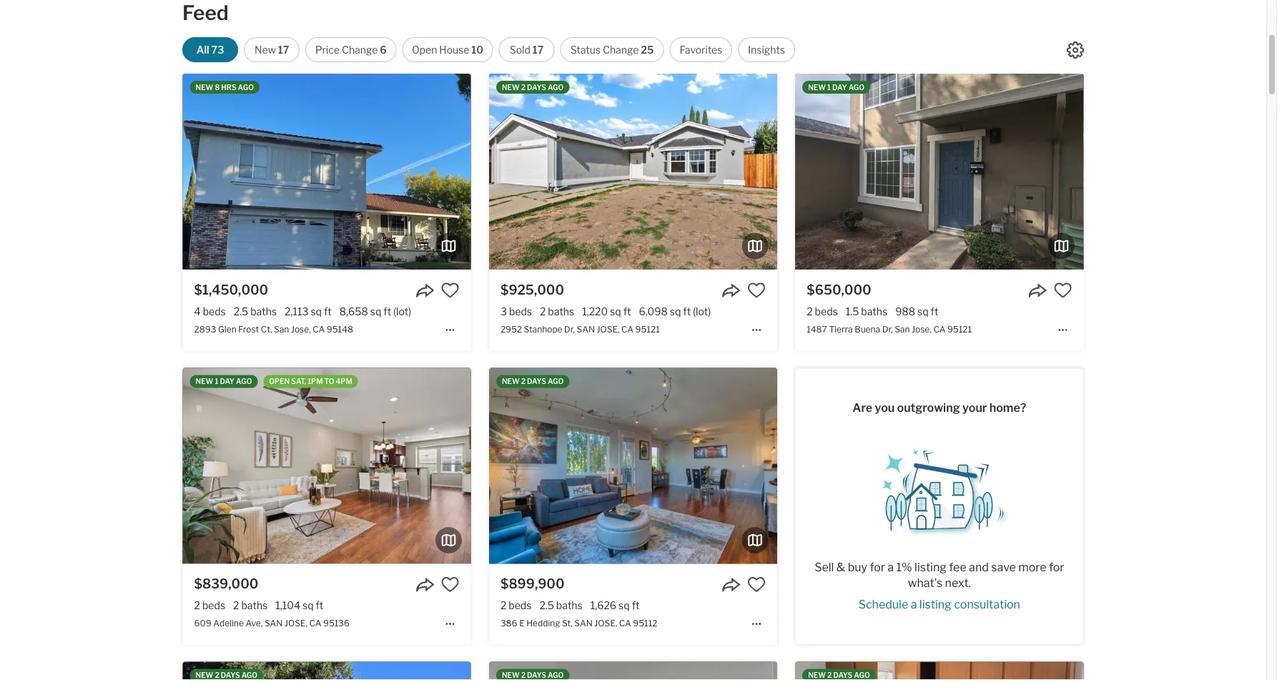 Task type: describe. For each thing, give the bounding box(es) containing it.
and
[[969, 560, 989, 574]]

ft right 6,098
[[683, 305, 691, 318]]

to
[[324, 377, 334, 386]]

new 2 days ago for first photo of 144 s 3rd st #332, san jose, ca 95112 from left
[[502, 671, 564, 680]]

hedding
[[527, 618, 560, 628]]

2 dr, from the left
[[882, 324, 893, 334]]

sq for $1,450,000
[[311, 305, 322, 318]]

386
[[501, 618, 517, 628]]

price
[[315, 44, 340, 56]]

3 beds
[[501, 305, 532, 318]]

6
[[380, 44, 387, 56]]

beds for $1,450,000
[[203, 305, 226, 318]]

2 beds for $839,000
[[194, 600, 225, 612]]

1,220
[[582, 305, 608, 318]]

Open House radio
[[402, 37, 493, 62]]

schedule a listing consultation
[[859, 597, 1021, 611]]

$650,000
[[807, 282, 872, 298]]

e
[[519, 618, 525, 628]]

schedule
[[859, 597, 908, 611]]

what's
[[908, 576, 943, 590]]

jose, for $839,000
[[285, 618, 307, 628]]

2 baths for $839,000
[[233, 600, 268, 612]]

1 photo of 1487 tierra buena dr, san jose, ca 95121 image from the left
[[795, 74, 1084, 270]]

ft for $1,450,000
[[324, 305, 332, 318]]

6,098
[[639, 305, 668, 318]]

new 2 days ago for first 'photo of 149 el bosque dr, san jose, ca 95134'
[[808, 671, 870, 680]]

favorite button image for $650,000
[[1054, 281, 1072, 300]]

days for first photo of 144 s 3rd st #332, san jose, ca 95112 from left
[[527, 671, 546, 680]]

day for $650,000
[[833, 83, 847, 92]]

$925,000
[[501, 282, 564, 298]]

outgrowing
[[897, 401, 960, 415]]

you
[[875, 401, 895, 415]]

frost
[[238, 324, 259, 334]]

new 1 day ago for $839,000
[[196, 377, 252, 386]]

1487
[[807, 324, 827, 334]]

open
[[269, 377, 290, 386]]

sq right 8,658
[[370, 305, 381, 318]]

1487 tierra buena dr, san jose, ca 95121
[[807, 324, 972, 334]]

2 photo of 2952 stanhope dr, san jose, ca 95121 image from the left
[[777, 74, 1066, 270]]

favorite button image
[[747, 281, 766, 300]]

change for 6
[[342, 44, 378, 56]]

Status Change radio
[[560, 37, 664, 62]]

favorite button image for $839,000
[[441, 575, 460, 594]]

insights
[[748, 44, 785, 56]]

1pm
[[308, 377, 323, 386]]

Insights radio
[[738, 37, 795, 62]]

ft for $650,000
[[931, 305, 939, 318]]

1.5
[[846, 305, 859, 318]]

1%
[[897, 560, 912, 574]]

glen
[[218, 324, 237, 334]]

baths for $899,900
[[556, 600, 583, 612]]

1,626
[[591, 600, 617, 612]]

beds for $899,900
[[509, 600, 532, 612]]

all 73
[[197, 44, 224, 56]]

st,
[[562, 618, 573, 628]]

1 vertical spatial a
[[911, 597, 917, 611]]

1,220 sq ft
[[582, 305, 631, 318]]

73
[[211, 44, 224, 56]]

2 photo of 5466 colony field dr, san jose, ca 95123 image from the left
[[471, 662, 759, 680]]

$1,450,000
[[194, 282, 268, 298]]

1,104
[[276, 600, 300, 612]]

jose, for $925,000
[[597, 324, 620, 334]]

2 photo of 149 el bosque dr, san jose, ca 95134 image from the left
[[1084, 662, 1277, 680]]

1.5 baths
[[846, 305, 888, 318]]

days for 1st photo of 5466 colony field dr, san jose, ca 95123 from the left
[[221, 671, 240, 680]]

feed
[[182, 1, 229, 25]]

sell
[[815, 560, 834, 574]]

hrs
[[221, 83, 236, 92]]

open house 10
[[412, 44, 484, 56]]

buena
[[855, 324, 881, 334]]

photo of 2893 glen frost ct, san jose, ca 95148 image
[[183, 74, 471, 270]]

1 photo of 609 adeline ave, san jose, ca 95136 image from the left
[[183, 368, 471, 564]]

10
[[472, 44, 484, 56]]

listing inside sell & buy for a 1% listing fee and save more for what's next.
[[915, 560, 947, 574]]

1 photo of 149 el bosque dr, san jose, ca 95134 image from the left
[[795, 662, 1084, 680]]

8,658
[[340, 305, 368, 318]]

988
[[896, 305, 915, 318]]

sq for $925,000
[[610, 305, 621, 318]]

2952
[[501, 324, 522, 334]]

1 dr, from the left
[[564, 324, 575, 334]]

ca for $899,900
[[619, 618, 631, 628]]

1 for $839,000
[[215, 377, 218, 386]]

4 beds
[[194, 305, 226, 318]]

new 2 days ago for 1st photo of 5466 colony field dr, san jose, ca 95123 from the left
[[196, 671, 257, 680]]

386 e hedding st, san jose, ca 95112
[[501, 618, 658, 628]]

$839,000
[[194, 576, 258, 592]]

ca for $1,450,000
[[313, 324, 325, 334]]

open sat, 1pm to 4pm
[[269, 377, 352, 386]]

17 for new 17
[[278, 44, 289, 56]]

2 photo of 386 e hedding st, san jose, ca 95112 image from the left
[[777, 368, 1066, 564]]

1,104 sq ft
[[276, 600, 323, 612]]

Favorites radio
[[670, 37, 732, 62]]

95112
[[633, 618, 658, 628]]

ft for $839,000
[[316, 600, 323, 612]]

san for $650,000
[[895, 324, 910, 334]]

sold 17
[[510, 44, 544, 56]]

6,098 sq ft (lot)
[[639, 305, 711, 318]]

save
[[991, 560, 1016, 574]]

All radio
[[182, 37, 238, 62]]

days for second photo of 386 e hedding st, san jose, ca 95112 from the right
[[527, 377, 546, 386]]

sat,
[[291, 377, 306, 386]]

2 photo of 609 adeline ave, san jose, ca 95136 image from the left
[[471, 368, 759, 564]]

house
[[439, 44, 469, 56]]

favorite button checkbox for $1,450,000
[[441, 281, 460, 300]]

beds for $650,000
[[815, 305, 838, 318]]

17 for sold 17
[[533, 44, 544, 56]]

ft for $925,000
[[623, 305, 631, 318]]

baths for $650,000
[[861, 305, 888, 318]]

2952 stanhope dr, san jose, ca 95121
[[501, 324, 660, 334]]

Sold radio
[[499, 37, 555, 62]]

2 beds for $650,000
[[807, 305, 838, 318]]

option group containing all
[[182, 37, 795, 62]]

ave,
[[246, 618, 263, 628]]



Task type: vqa. For each thing, say whether or not it's contained in the screenshot.
"PHOTO OF 609 ADELINE AVE, SAN JOSE, CA 95136"
yes



Task type: locate. For each thing, give the bounding box(es) containing it.
favorite button image for $899,900
[[747, 575, 766, 594]]

photo of 386 e hedding st, san jose, ca 95112 image
[[489, 368, 777, 564], [777, 368, 1066, 564]]

ca for $650,000
[[934, 324, 946, 334]]

0 vertical spatial 2.5 baths
[[234, 305, 277, 318]]

ct,
[[261, 324, 272, 334]]

0 horizontal spatial change
[[342, 44, 378, 56]]

all
[[197, 44, 209, 56]]

$899,900
[[501, 576, 565, 592]]

for right more
[[1049, 560, 1065, 574]]

2 photo of 1487 tierra buena dr, san jose, ca 95121 image from the left
[[1084, 74, 1277, 270]]

sq for $650,000
[[918, 305, 929, 318]]

an image of a house image
[[868, 439, 1011, 536]]

2 baths for $925,000
[[540, 305, 574, 318]]

1 jose, from the left
[[291, 324, 311, 334]]

jose,
[[597, 324, 620, 334], [285, 618, 307, 628], [595, 618, 617, 628]]

a down what's
[[911, 597, 917, 611]]

sq for $839,000
[[303, 600, 314, 612]]

0 vertical spatial a
[[888, 560, 894, 574]]

favorite button image
[[441, 281, 460, 300], [1054, 281, 1072, 300], [441, 575, 460, 594], [747, 575, 766, 594]]

new
[[255, 44, 276, 56]]

photo of 2952 stanhope dr, san jose, ca 95121 image
[[489, 74, 777, 270], [777, 74, 1066, 270]]

san right ave,
[[265, 618, 283, 628]]

new
[[196, 83, 213, 92], [502, 83, 520, 92], [808, 83, 826, 92], [196, 377, 213, 386], [502, 377, 520, 386], [196, 671, 213, 680], [502, 671, 520, 680], [808, 671, 826, 680]]

(lot) for $925,000
[[693, 305, 711, 318]]

1 vertical spatial new 1 day ago
[[196, 377, 252, 386]]

1 photo of 2952 stanhope dr, san jose, ca 95121 image from the left
[[489, 74, 777, 270]]

beds up the 1487
[[815, 305, 838, 318]]

san for $925,000
[[577, 324, 595, 334]]

sq right 988
[[918, 305, 929, 318]]

new 8 hrs ago
[[196, 83, 254, 92]]

favorite button checkbox for $650,000
[[1054, 281, 1072, 300]]

Price Change radio
[[305, 37, 397, 62]]

2.5 up frost
[[234, 305, 248, 318]]

status change 25
[[570, 44, 654, 56]]

(lot) right 8,658
[[393, 305, 411, 318]]

favorite button checkbox for $839,000
[[441, 575, 460, 594]]

1 for from the left
[[870, 560, 885, 574]]

baths up stanhope
[[548, 305, 574, 318]]

2.5 baths
[[234, 305, 277, 318], [540, 600, 583, 612]]

are you outgrowing your home?
[[853, 401, 1027, 415]]

beds up the e
[[509, 600, 532, 612]]

ca left 95112
[[619, 618, 631, 628]]

2 jose, from the left
[[912, 324, 932, 334]]

1 (lot) from the left
[[393, 305, 411, 318]]

jose, down 1,626
[[595, 618, 617, 628]]

dr,
[[564, 324, 575, 334], [882, 324, 893, 334]]

0 horizontal spatial 95121
[[636, 324, 660, 334]]

8
[[215, 83, 220, 92]]

baths up buena
[[861, 305, 888, 318]]

2.5 up hedding
[[540, 600, 554, 612]]

0 horizontal spatial for
[[870, 560, 885, 574]]

1 for $650,000
[[828, 83, 831, 92]]

1
[[828, 83, 831, 92], [215, 377, 218, 386]]

95121
[[636, 324, 660, 334], [948, 324, 972, 334]]

your
[[963, 401, 987, 415]]

dr, right stanhope
[[564, 324, 575, 334]]

17
[[278, 44, 289, 56], [533, 44, 544, 56]]

ca down 988 sq ft
[[934, 324, 946, 334]]

baths up ave,
[[241, 600, 268, 612]]

price change 6
[[315, 44, 387, 56]]

beds for $839,000
[[202, 600, 225, 612]]

1 change from the left
[[342, 44, 378, 56]]

1 horizontal spatial change
[[603, 44, 639, 56]]

95136
[[323, 618, 350, 628]]

listing up what's
[[915, 560, 947, 574]]

1 horizontal spatial 1
[[828, 83, 831, 92]]

0 horizontal spatial dr,
[[564, 324, 575, 334]]

ft right 988
[[931, 305, 939, 318]]

0 horizontal spatial 2 baths
[[233, 600, 268, 612]]

consultation
[[954, 597, 1021, 611]]

0 vertical spatial 2.5
[[234, 305, 248, 318]]

(lot) right 6,098
[[693, 305, 711, 318]]

1 vertical spatial 1
[[215, 377, 218, 386]]

for right buy on the right bottom of page
[[870, 560, 885, 574]]

2.5
[[234, 305, 248, 318], [540, 600, 554, 612]]

2.5 for $899,900
[[540, 600, 554, 612]]

17 inside the sold radio
[[533, 44, 544, 56]]

photo of 5466 colony field dr, san jose, ca 95123 image down 95112
[[471, 662, 759, 680]]

17 right sold
[[533, 44, 544, 56]]

ft up 95148
[[324, 305, 332, 318]]

1 san from the left
[[274, 324, 289, 334]]

sq right 2,113
[[311, 305, 322, 318]]

san
[[577, 324, 595, 334], [265, 618, 283, 628], [574, 618, 593, 628]]

change left 6
[[342, 44, 378, 56]]

3
[[501, 305, 507, 318]]

favorite button image for $1,450,000
[[441, 281, 460, 300]]

0 horizontal spatial new 1 day ago
[[196, 377, 252, 386]]

san for $839,000
[[265, 618, 283, 628]]

ca down 2,113 sq ft
[[313, 324, 325, 334]]

1 horizontal spatial 2 beds
[[501, 600, 532, 612]]

0 horizontal spatial (lot)
[[393, 305, 411, 318]]

1 horizontal spatial 2.5
[[540, 600, 554, 612]]

2 beds for $899,900
[[501, 600, 532, 612]]

&
[[837, 560, 846, 574]]

jose, down 2,113
[[291, 324, 311, 334]]

609 adeline ave, san jose, ca 95136
[[194, 618, 350, 628]]

jose, down 988 sq ft
[[912, 324, 932, 334]]

1 vertical spatial 2.5
[[540, 600, 554, 612]]

(lot)
[[393, 305, 411, 318], [693, 305, 711, 318]]

0 horizontal spatial 17
[[278, 44, 289, 56]]

status
[[570, 44, 601, 56]]

listing down what's
[[920, 597, 952, 611]]

jose, for $650,000
[[912, 324, 932, 334]]

1 horizontal spatial dr,
[[882, 324, 893, 334]]

1 95121 from the left
[[636, 324, 660, 334]]

photo of 144 s 3rd st #332, san jose, ca 95112 image down 95112
[[489, 662, 777, 680]]

2 95121 from the left
[[948, 324, 972, 334]]

photo of 149 el bosque dr, san jose, ca 95134 image
[[795, 662, 1084, 680], [1084, 662, 1277, 680]]

san down 988
[[895, 324, 910, 334]]

2 for from the left
[[1049, 560, 1065, 574]]

95148
[[327, 324, 353, 334]]

are
[[853, 401, 873, 415]]

2 beds up the e
[[501, 600, 532, 612]]

2 photo of 144 s 3rd st #332, san jose, ca 95112 image from the left
[[777, 662, 1066, 680]]

2 baths
[[540, 305, 574, 318], [233, 600, 268, 612]]

0 horizontal spatial 2 beds
[[194, 600, 225, 612]]

ft up 95136
[[316, 600, 323, 612]]

New radio
[[244, 37, 300, 62]]

beds
[[203, 305, 226, 318], [509, 305, 532, 318], [815, 305, 838, 318], [202, 600, 225, 612], [509, 600, 532, 612]]

new 1 day ago
[[808, 83, 865, 92], [196, 377, 252, 386]]

a left 1%
[[888, 560, 894, 574]]

1 photo of 386 e hedding st, san jose, ca 95112 image from the left
[[489, 368, 777, 564]]

1 17 from the left
[[278, 44, 289, 56]]

2 baths up ave,
[[233, 600, 268, 612]]

0 horizontal spatial 2.5
[[234, 305, 248, 318]]

change left 25
[[603, 44, 639, 56]]

tierra
[[829, 324, 853, 334]]

2
[[521, 83, 526, 92], [540, 305, 546, 318], [807, 305, 813, 318], [521, 377, 526, 386], [194, 600, 200, 612], [233, 600, 239, 612], [501, 600, 507, 612], [215, 671, 219, 680], [521, 671, 526, 680], [828, 671, 832, 680]]

new 2 days ago for second photo of 386 e hedding st, san jose, ca 95112 from the right
[[502, 377, 564, 386]]

988 sq ft
[[896, 305, 939, 318]]

2.5 for $1,450,000
[[234, 305, 248, 318]]

1 horizontal spatial a
[[911, 597, 917, 611]]

1 vertical spatial 2.5 baths
[[540, 600, 583, 612]]

2.5 baths up st,
[[540, 600, 583, 612]]

sq right 1,104
[[303, 600, 314, 612]]

1 horizontal spatial 2 baths
[[540, 305, 574, 318]]

1 vertical spatial day
[[220, 377, 235, 386]]

beds up 609
[[202, 600, 225, 612]]

2 beds up the 1487
[[807, 305, 838, 318]]

more
[[1019, 560, 1047, 574]]

0 horizontal spatial san
[[274, 324, 289, 334]]

1 horizontal spatial 95121
[[948, 324, 972, 334]]

option group
[[182, 37, 795, 62]]

(lot) for $1,450,000
[[393, 305, 411, 318]]

0 horizontal spatial 2.5 baths
[[234, 305, 277, 318]]

ft left 6,098
[[623, 305, 631, 318]]

favorite button checkbox
[[441, 281, 460, 300], [747, 281, 766, 300], [1054, 281, 1072, 300], [441, 575, 460, 594]]

2 baths up stanhope
[[540, 305, 574, 318]]

san
[[274, 324, 289, 334], [895, 324, 910, 334]]

2 beds up 609
[[194, 600, 225, 612]]

photo of 1487 tierra buena dr, san jose, ca 95121 image
[[795, 74, 1084, 270], [1084, 74, 1277, 270]]

san right st,
[[574, 618, 593, 628]]

2.5 baths up frost
[[234, 305, 277, 318]]

san down 1,220
[[577, 324, 595, 334]]

stanhope
[[524, 324, 563, 334]]

photo of 5466 colony field dr, san jose, ca 95123 image down 95136
[[183, 662, 471, 680]]

2.5 baths for $899,900
[[540, 600, 583, 612]]

beds for $925,000
[[509, 305, 532, 318]]

sq
[[311, 305, 322, 318], [370, 305, 381, 318], [610, 305, 621, 318], [670, 305, 681, 318], [918, 305, 929, 318], [303, 600, 314, 612], [619, 600, 630, 612]]

2 horizontal spatial 2 beds
[[807, 305, 838, 318]]

a inside sell & buy for a 1% listing fee and save more for what's next.
[[888, 560, 894, 574]]

1 horizontal spatial san
[[895, 324, 910, 334]]

0 vertical spatial new 1 day ago
[[808, 83, 865, 92]]

2893
[[194, 324, 216, 334]]

1 vertical spatial listing
[[920, 597, 952, 611]]

favorite button checkbox for $925,000
[[747, 281, 766, 300]]

adeline
[[213, 618, 244, 628]]

sq right 1,220
[[610, 305, 621, 318]]

0 horizontal spatial 1
[[215, 377, 218, 386]]

2893 glen frost ct, san jose, ca 95148
[[194, 324, 353, 334]]

photo of 609 adeline ave, san jose, ca 95136 image
[[183, 368, 471, 564], [471, 368, 759, 564]]

open
[[412, 44, 437, 56]]

0 vertical spatial listing
[[915, 560, 947, 574]]

jose, for $1,450,000
[[291, 324, 311, 334]]

photo of 144 s 3rd st #332, san jose, ca 95112 image
[[489, 662, 777, 680], [777, 662, 1066, 680]]

days for first 'photo of 149 el bosque dr, san jose, ca 95134'
[[834, 671, 853, 680]]

next.
[[945, 576, 971, 590]]

photo of 5466 colony field dr, san jose, ca 95123 image
[[183, 662, 471, 680], [471, 662, 759, 680]]

609
[[194, 618, 211, 628]]

2 17 from the left
[[533, 44, 544, 56]]

0 vertical spatial 2 baths
[[540, 305, 574, 318]]

beds right 3
[[509, 305, 532, 318]]

ca down 1,220 sq ft
[[622, 324, 634, 334]]

2,113 sq ft
[[285, 305, 332, 318]]

1 horizontal spatial jose,
[[912, 324, 932, 334]]

baths up st,
[[556, 600, 583, 612]]

2 change from the left
[[603, 44, 639, 56]]

day for $839,000
[[220, 377, 235, 386]]

2.5 baths for $1,450,000
[[234, 305, 277, 318]]

fee
[[949, 560, 967, 574]]

change
[[342, 44, 378, 56], [603, 44, 639, 56]]

sq right 6,098
[[670, 305, 681, 318]]

beds right 4
[[203, 305, 226, 318]]

baths for $1,450,000
[[250, 305, 277, 318]]

0 horizontal spatial a
[[888, 560, 894, 574]]

4pm
[[336, 377, 352, 386]]

1 horizontal spatial for
[[1049, 560, 1065, 574]]

2,113
[[285, 305, 309, 318]]

ca
[[313, 324, 325, 334], [622, 324, 634, 334], [934, 324, 946, 334], [309, 618, 321, 628], [619, 618, 631, 628]]

dr, right buena
[[882, 324, 893, 334]]

sold
[[510, 44, 531, 56]]

days
[[527, 83, 546, 92], [527, 377, 546, 386], [221, 671, 240, 680], [527, 671, 546, 680], [834, 671, 853, 680]]

jose,
[[291, 324, 311, 334], [912, 324, 932, 334]]

1 photo of 5466 colony field dr, san jose, ca 95123 image from the left
[[183, 662, 471, 680]]

new 17
[[255, 44, 289, 56]]

baths
[[250, 305, 277, 318], [548, 305, 574, 318], [861, 305, 888, 318], [241, 600, 268, 612], [556, 600, 583, 612]]

1 horizontal spatial 17
[[533, 44, 544, 56]]

baths up ct,
[[250, 305, 277, 318]]

0 horizontal spatial day
[[220, 377, 235, 386]]

1 horizontal spatial new 1 day ago
[[808, 83, 865, 92]]

0 vertical spatial day
[[833, 83, 847, 92]]

2 san from the left
[[895, 324, 910, 334]]

change for 25
[[603, 44, 639, 56]]

a
[[888, 560, 894, 574], [911, 597, 917, 611]]

8,658 sq ft (lot)
[[340, 305, 411, 318]]

4
[[194, 305, 201, 318]]

1 horizontal spatial day
[[833, 83, 847, 92]]

jose, down "1,104 sq ft"
[[285, 618, 307, 628]]

new 1 day ago for $650,000
[[808, 83, 865, 92]]

photo of 144 s 3rd st #332, san jose, ca 95112 image down schedule a listing consultation
[[777, 662, 1066, 680]]

ft up 95112
[[632, 600, 640, 612]]

baths for $839,000
[[241, 600, 268, 612]]

1 horizontal spatial (lot)
[[693, 305, 711, 318]]

sq right 1,626
[[619, 600, 630, 612]]

1 vertical spatial 2 baths
[[233, 600, 268, 612]]

17 right new
[[278, 44, 289, 56]]

favorites
[[680, 44, 723, 56]]

ft for $899,900
[[632, 600, 640, 612]]

home?
[[990, 401, 1027, 415]]

ca left 95136
[[309, 618, 321, 628]]

baths for $925,000
[[548, 305, 574, 318]]

0 horizontal spatial jose,
[[291, 324, 311, 334]]

day
[[833, 83, 847, 92], [220, 377, 235, 386]]

1 horizontal spatial 2.5 baths
[[540, 600, 583, 612]]

sq for $899,900
[[619, 600, 630, 612]]

1 photo of 144 s 3rd st #332, san jose, ca 95112 image from the left
[[489, 662, 777, 680]]

2 (lot) from the left
[[693, 305, 711, 318]]

0 vertical spatial 1
[[828, 83, 831, 92]]

jose, down 1,220 sq ft
[[597, 324, 620, 334]]

ft right 8,658
[[384, 305, 391, 318]]

listing
[[915, 560, 947, 574], [920, 597, 952, 611]]

25
[[641, 44, 654, 56]]

1,626 sq ft
[[591, 600, 640, 612]]

favorite button checkbox
[[747, 575, 766, 594]]

san for $1,450,000
[[274, 324, 289, 334]]

san right ct,
[[274, 324, 289, 334]]

17 inside new radio
[[278, 44, 289, 56]]

sell & buy for a 1% listing fee and save more for what's next.
[[815, 560, 1065, 590]]

buy
[[848, 560, 868, 574]]



